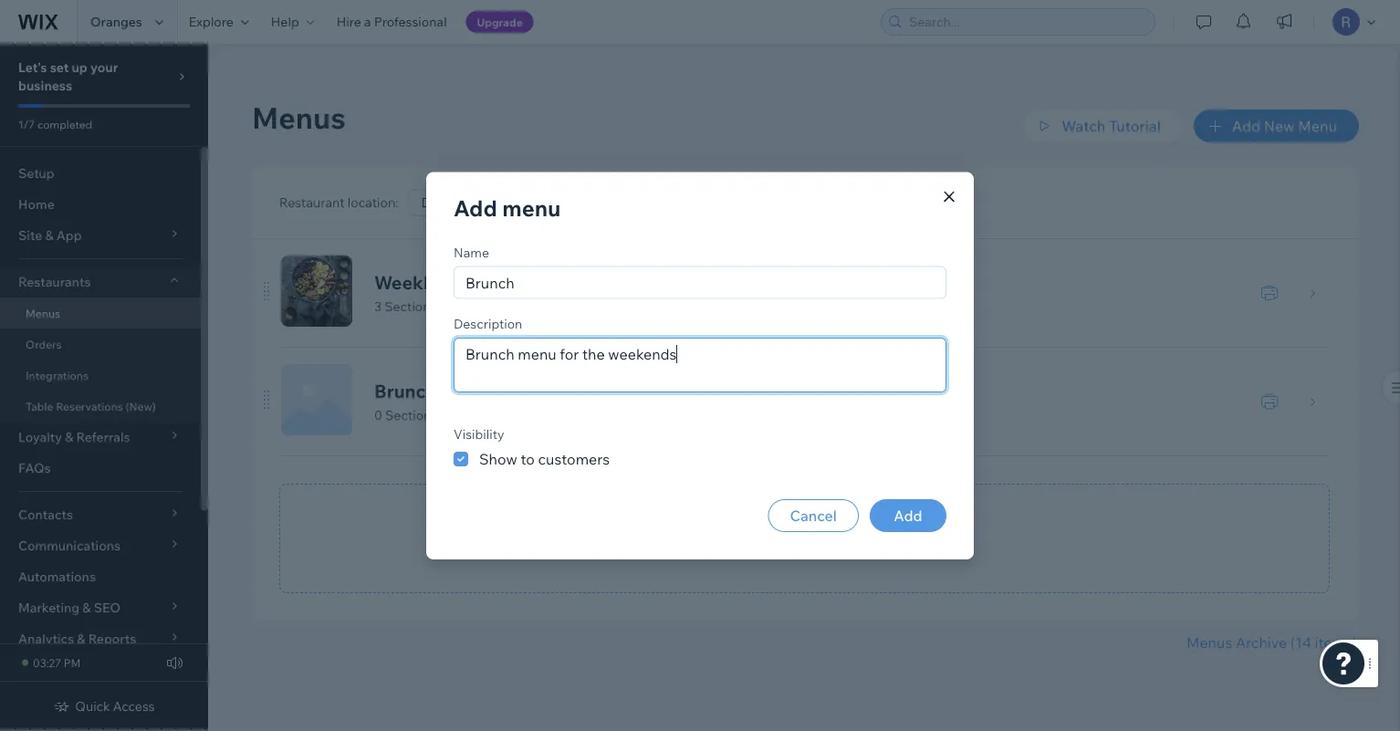 Task type: describe. For each thing, give the bounding box(es) containing it.
menu
[[1298, 117, 1337, 135]]

automations
[[18, 569, 96, 585]]

add for add new menu
[[1232, 117, 1261, 135]]

let's set up your business
[[18, 59, 118, 94]]

Get people excited about your menu. text field
[[455, 338, 946, 391]]

show
[[479, 450, 518, 468]]

orders link
[[0, 329, 201, 360]]

(new)
[[125, 399, 156, 413]]

add for add menu
[[454, 194, 497, 221]]

menus archive (14 items)
[[1187, 634, 1357, 652]]

upgrade button
[[466, 11, 534, 33]]

menus inside sidebar element
[[26, 306, 60, 320]]

upgrade
[[477, 15, 523, 29]]

0 vertical spatial menus
[[252, 99, 346, 136]]

baskets
[[443, 271, 512, 293]]

add button
[[870, 499, 947, 532]]

add menu
[[454, 194, 561, 221]]

let's
[[18, 59, 47, 75]]

quick access button
[[53, 698, 155, 715]]

archive
[[1236, 634, 1287, 652]]

2 horizontal spatial menus
[[1187, 634, 1233, 652]]

faqs link
[[0, 453, 201, 484]]

quick
[[75, 698, 110, 714]]

Search... field
[[904, 9, 1149, 35]]

add inside button
[[894, 506, 923, 525]]

menu
[[502, 194, 561, 221]]

home
[[18, 196, 55, 212]]

0
[[374, 407, 382, 423]]

restaurant location:
[[279, 194, 399, 210]]

set
[[50, 59, 69, 75]]

watch tutorial
[[1062, 117, 1161, 135]]

a
[[364, 14, 371, 30]]

faqs
[[18, 460, 51, 476]]

03:27
[[33, 656, 61, 670]]

business
[[18, 78, 72, 94]]

description
[[454, 316, 522, 332]]

restaurants button
[[0, 267, 201, 298]]

brunch
[[374, 379, 437, 402]]

to
[[521, 450, 535, 468]]

menus archive (14 items) link
[[252, 632, 1357, 654]]

your
[[90, 59, 118, 75]]



Task type: locate. For each thing, give the bounding box(es) containing it.
table reservations (new)
[[26, 399, 156, 413]]

menus link
[[0, 298, 201, 329]]

integrations link
[[0, 360, 201, 391]]

table reservations (new) link
[[0, 391, 201, 422]]

1 horizontal spatial add
[[894, 506, 923, 525]]

up
[[72, 59, 87, 75]]

setup
[[18, 165, 55, 181]]

0 vertical spatial add
[[1232, 117, 1261, 135]]

show to customers
[[479, 450, 610, 468]]

help button
[[260, 0, 326, 44]]

customers
[[538, 450, 610, 468]]

sections inside brunch 0 sections
[[385, 407, 437, 423]]

integrations
[[26, 368, 89, 382]]

add new menu
[[1232, 117, 1337, 135]]

1 horizontal spatial menus
[[252, 99, 346, 136]]

add
[[1232, 117, 1261, 135], [454, 194, 497, 221], [894, 506, 923, 525]]

(14
[[1291, 634, 1312, 652]]

home link
[[0, 189, 201, 220]]

1 vertical spatial menus
[[26, 306, 60, 320]]

0 horizontal spatial add
[[454, 194, 497, 221]]

tutorial
[[1109, 117, 1161, 135]]

help
[[271, 14, 299, 30]]

cancel
[[790, 506, 837, 525]]

1 vertical spatial sections
[[385, 407, 437, 423]]

Show to customers checkbox
[[454, 448, 610, 470]]

brunch 0 sections
[[374, 379, 437, 423]]

sidebar element
[[0, 44, 208, 731]]

restaurant
[[279, 194, 345, 210]]

orders
[[26, 337, 62, 351]]

add menu dialog
[[426, 172, 974, 559]]

sections down weekly
[[385, 299, 437, 314]]

03:27 pm
[[33, 656, 81, 670]]

add inside button
[[1232, 117, 1261, 135]]

hire a professional
[[337, 14, 447, 30]]

menus left archive on the bottom of the page
[[1187, 634, 1233, 652]]

new
[[1264, 117, 1295, 135]]

hire
[[337, 14, 361, 30]]

0 vertical spatial sections
[[385, 299, 437, 314]]

watch
[[1062, 117, 1106, 135]]

quick access
[[75, 698, 155, 714]]

menus
[[252, 99, 346, 136], [26, 306, 60, 320], [1187, 634, 1233, 652]]

automations link
[[0, 561, 201, 592]]

reservations
[[56, 399, 123, 413]]

2 horizontal spatial add
[[1232, 117, 1261, 135]]

cancel button
[[768, 499, 859, 532]]

restaurants
[[18, 274, 91, 290]]

2 vertical spatial menus
[[1187, 634, 1233, 652]]

1 vertical spatial add
[[454, 194, 497, 221]]

weekly baskets 3 sections
[[374, 271, 512, 314]]

menus up orders
[[26, 306, 60, 320]]

name
[[454, 244, 489, 260]]

sections down brunch
[[385, 407, 437, 423]]

table
[[26, 399, 53, 413]]

weekly
[[374, 271, 439, 293]]

2 vertical spatial add
[[894, 506, 923, 525]]

professional
[[374, 14, 447, 30]]

sections
[[385, 299, 437, 314], [385, 407, 437, 423]]

items)
[[1315, 634, 1357, 652]]

3
[[374, 299, 382, 314]]

explore
[[189, 14, 234, 30]]

visibility
[[454, 426, 504, 442]]

None field
[[416, 190, 619, 215], [460, 267, 940, 298], [416, 190, 619, 215], [460, 267, 940, 298]]

menus up restaurant on the left of page
[[252, 99, 346, 136]]

oranges
[[90, 14, 142, 30]]

setup link
[[0, 158, 201, 189]]

location:
[[348, 194, 399, 210]]

1/7 completed
[[18, 117, 92, 131]]

1/7
[[18, 117, 35, 131]]

watch tutorial button
[[1024, 110, 1183, 142]]

access
[[113, 698, 155, 714]]

sections inside weekly baskets 3 sections
[[385, 299, 437, 314]]

completed
[[37, 117, 92, 131]]

add new menu button
[[1194, 110, 1359, 142]]

hire a professional link
[[326, 0, 458, 44]]

pm
[[64, 656, 81, 670]]

0 horizontal spatial menus
[[26, 306, 60, 320]]



Task type: vqa. For each thing, say whether or not it's contained in the screenshot.
My Portfolio
no



